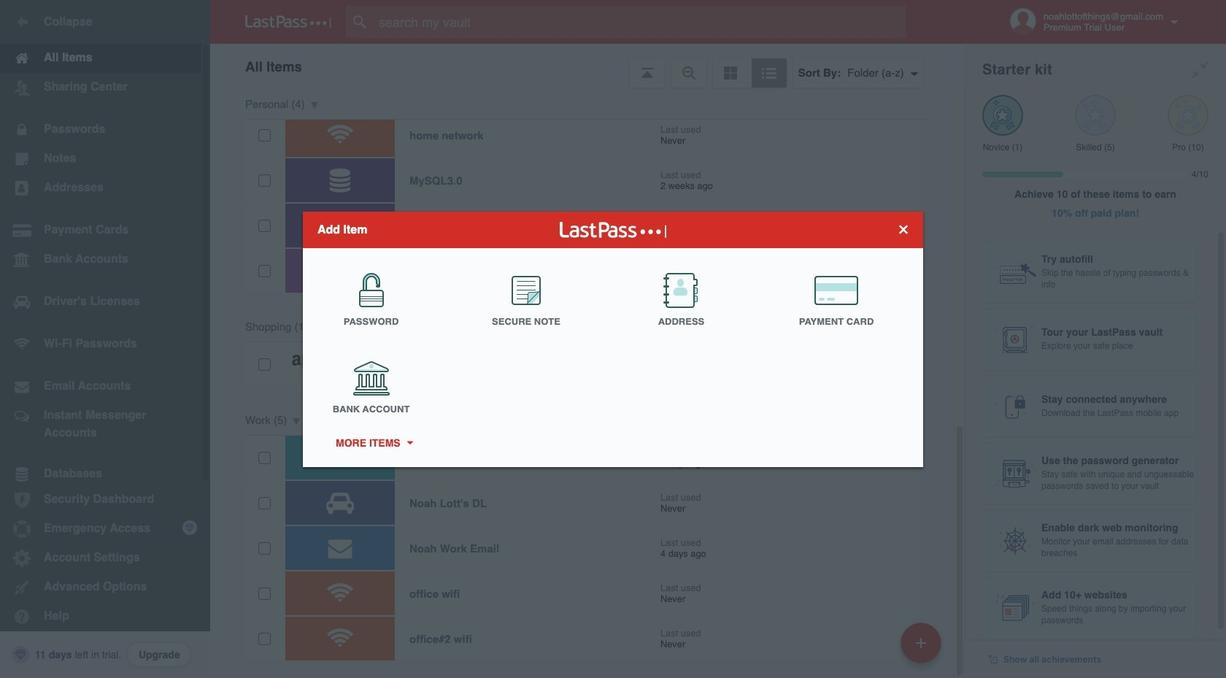 Task type: vqa. For each thing, say whether or not it's contained in the screenshot.
text box
no



Task type: describe. For each thing, give the bounding box(es) containing it.
main navigation navigation
[[0, 0, 210, 678]]

lastpass image
[[245, 15, 331, 28]]



Task type: locate. For each thing, give the bounding box(es) containing it.
vault options navigation
[[210, 44, 965, 88]]

search my vault text field
[[346, 6, 929, 38]]

caret right image
[[405, 441, 415, 445]]

dialog
[[303, 211, 923, 467]]

new item navigation
[[896, 618, 950, 678]]

Search search field
[[346, 6, 929, 38]]

new item image
[[916, 638, 926, 648]]



